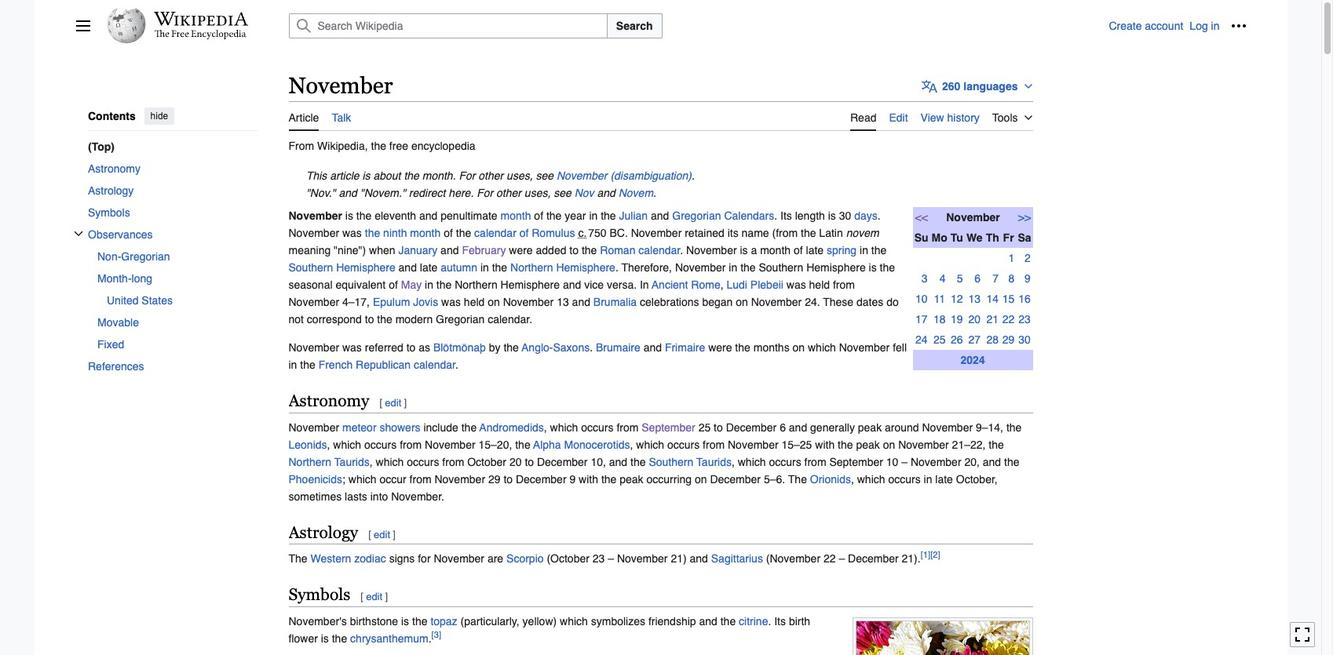 Task type: locate. For each thing, give the bounding box(es) containing it.
25 right september link
[[699, 421, 711, 434]]

8 link
[[1003, 272, 1015, 285]]

2024
[[961, 354, 985, 367]]

0 vertical spatial for
[[459, 169, 476, 182]]

25 inside 10 11 12 13 14 15 16 17 18 19 20 21 22 23 24 25 26 27 28 29 30 2024
[[934, 334, 946, 346]]

southern up occurring
[[649, 456, 694, 469]]

the up , which occurs in late october, sometimes lasts into november.
[[631, 456, 646, 469]]

the down length
[[801, 227, 816, 239]]

southern inside the ninth month of the calendar of romulus c. 750 bc . november retained its name (from the latin novem meaning "nine") when january and february were added to the roman calendar . november is a month of late spring in the southern hemisphere and late autumn in the northern hemisphere
[[289, 261, 333, 274]]

was
[[342, 227, 362, 239], [787, 279, 806, 291], [441, 296, 461, 308], [342, 341, 362, 354]]

and up may
[[399, 261, 417, 274]]

1 vertical spatial 23
[[593, 553, 605, 566]]

is inside . therefore, november in the southern hemisphere is the seasonal equivalent of
[[869, 261, 877, 274]]

[ for astrology
[[369, 529, 371, 541]]

2 horizontal spatial northern
[[511, 261, 553, 274]]

was up "nine")
[[342, 227, 362, 239]]

brumalia link
[[594, 296, 637, 308]]

its left birth
[[775, 616, 786, 629]]

1 horizontal spatial month
[[501, 209, 531, 222]]

taurids
[[334, 456, 370, 469], [697, 456, 732, 469]]

1 note from the top
[[289, 167, 1033, 184]]

1 horizontal spatial 9
[[1025, 272, 1031, 285]]

(october
[[547, 553, 590, 566]]

0 vertical spatial ]
[[404, 397, 407, 409]]

25 inside november meteor showers include the andromedids , which occurs from september 25 to december 6 and generally peak around november 9–14, the leonids , which occurs from november 15–20, the alpha monocerotids , which occurs from november 15–25 with the peak on november 21–22, the northern taurids , which occurs from october 20 to december 10, and the southern taurids , which occurs from september 10 – november 20, and the phoenicids ; which occur from november 29 to december 9 with the peak occurring on december 5–6. the orionids
[[699, 421, 711, 434]]

0 vertical spatial uses,
[[507, 169, 533, 182]]

3
[[922, 272, 928, 285]]

1 vertical spatial uses,
[[525, 187, 551, 199]]

1 horizontal spatial for
[[477, 187, 493, 199]]

the down epulum
[[377, 313, 393, 326]]

29
[[1003, 334, 1015, 346], [488, 473, 501, 486]]

0 vertical spatial month
[[501, 209, 531, 222]]

. inside . november was
[[878, 209, 881, 222]]

month-
[[97, 272, 131, 285]]

0 horizontal spatial [
[[361, 592, 364, 604]]

11 link
[[934, 293, 946, 305]]

0 horizontal spatial southern
[[289, 261, 333, 274]]

] for symbols
[[385, 592, 388, 604]]

0 vertical spatial northern
[[511, 261, 553, 274]]

references link
[[88, 355, 257, 377]]

0 horizontal spatial astrology
[[88, 184, 133, 197]]

the inside the western zodiac signs for november are scorpio (october 23 – november 21) and sagittarius (november 22 – december 21). [1] [2]
[[289, 553, 308, 566]]

edit link for astrology
[[374, 529, 390, 541]]

may in the northern hemisphere and vice versa. in ancient rome , ludi plebeii
[[401, 279, 784, 291]]

bc
[[610, 227, 625, 239]]

30 left the days link
[[839, 209, 852, 222]]

the down november's
[[332, 633, 347, 646]]

symbols up observances
[[88, 206, 130, 219]]

0 horizontal spatial with
[[579, 473, 599, 486]]

2 horizontal spatial month
[[760, 244, 791, 257]]

23 right (october
[[593, 553, 605, 566]]

note
[[289, 167, 1033, 184], [289, 184, 1033, 202]]

log in link
[[1190, 20, 1220, 32]]

19 link
[[951, 313, 963, 326]]

astrology inside "link"
[[88, 184, 133, 197]]

10 inside november meteor showers include the andromedids , which occurs from september 25 to december 6 and generally peak around november 9–14, the leonids , which occurs from november 15–20, the alpha monocerotids , which occurs from november 15–25 with the peak on november 21–22, the northern taurids , which occurs from october 20 to december 10, and the southern taurids , which occurs from september 10 – november 20, and the phoenicids ; which occur from november 29 to december 9 with the peak occurring on december 5–6. the orionids
[[887, 456, 899, 469]]

. inside . its birth flower is the
[[768, 616, 772, 629]]

of up epulum
[[389, 279, 398, 291]]

late left the october,
[[936, 473, 953, 486]]

note up novem
[[289, 167, 1033, 184]]

[ up zodiac
[[369, 529, 371, 541]]

united states
[[106, 294, 172, 307]]

northern down autumn at the top left
[[455, 279, 498, 291]]

0 horizontal spatial 23
[[593, 553, 605, 566]]

seasonal
[[289, 279, 333, 291]]

create
[[1109, 20, 1142, 32]]

2 horizontal spatial calendar
[[639, 244, 681, 257]]

9–14,
[[976, 421, 1004, 434]]

1 vertical spatial september
[[830, 456, 884, 469]]

gregorian up long at the top left of page
[[121, 250, 170, 263]]

1 horizontal spatial september
[[830, 456, 884, 469]]

1 vertical spatial 22
[[824, 553, 836, 566]]

5–6.
[[764, 473, 786, 486]]

united states link
[[106, 289, 257, 311]]

0 horizontal spatial 9
[[570, 473, 576, 486]]

november up meaning
[[289, 227, 339, 239]]

0 vertical spatial [ edit ]
[[380, 397, 407, 409]]

is inside this article is about the month. for other uses, see november (disambiguation) . "nov." and "novem." redirect here. for other uses, see nov and novem .
[[362, 169, 370, 182]]

note containing "nov." and "novem." redirect here. for other uses, see
[[289, 184, 1033, 202]]

0 horizontal spatial 25
[[699, 421, 711, 434]]

which down september link
[[636, 439, 665, 451]]

of
[[534, 209, 544, 222], [444, 227, 453, 239], [520, 227, 529, 239], [794, 244, 803, 257], [389, 279, 398, 291]]

0 vertical spatial september
[[642, 421, 696, 434]]

february
[[462, 244, 506, 257]]

the down generally
[[838, 439, 853, 451]]

the inside celebrations began on november 24. these dates do not correspond to the modern gregorian calendar.
[[377, 313, 393, 326]]

29 inside 10 11 12 13 14 15 16 17 18 19 20 21 22 23 24 25 26 27 28 29 30 2024
[[1003, 334, 1015, 346]]

on inside were the months on which november fell in the
[[793, 341, 805, 354]]

other up month link
[[496, 187, 522, 199]]

0 vertical spatial edit
[[385, 397, 402, 409]]

calendar up february
[[474, 227, 517, 239]]

2 vertical spatial late
[[936, 473, 953, 486]]

symbols inside the november element
[[289, 586, 351, 605]]

in up ludi
[[729, 261, 738, 274]]

to down c.
[[570, 244, 579, 257]]

1 horizontal spatial late
[[806, 244, 824, 257]]

in left french
[[289, 359, 297, 371]]

ancient rome link
[[652, 279, 721, 291]]

novem
[[619, 187, 654, 199]]

were down calendar of romulus link
[[509, 244, 533, 257]]

0 horizontal spatial taurids
[[334, 456, 370, 469]]

0 horizontal spatial symbols
[[88, 206, 130, 219]]

december inside the western zodiac signs for november are scorpio (october 23 – november 21) and sagittarius (november 22 – december 21). [1] [2]
[[848, 553, 899, 566]]

30 right the 29 link
[[1019, 334, 1031, 346]]

eleventh
[[375, 209, 416, 222]]

0 horizontal spatial 29
[[488, 473, 501, 486]]

0 horizontal spatial late
[[420, 261, 438, 274]]

2 horizontal spatial –
[[902, 456, 908, 469]]

and inside the western zodiac signs for november are scorpio (october 23 – november 21) and sagittarius (november 22 – december 21). [1] [2]
[[690, 553, 708, 566]]

24
[[916, 334, 928, 346]]

from inside was held from november 4–17,
[[833, 279, 855, 291]]

november inside this article is about the month. for other uses, see november (disambiguation) . "nov." and "novem." redirect here. for other uses, see nov and novem .
[[557, 169, 608, 182]]

0 horizontal spatial calendar
[[414, 359, 456, 371]]

non-
[[97, 250, 121, 263]]

1 vertical spatial astronomy
[[289, 392, 369, 410]]

november up rome
[[675, 261, 726, 274]]

0 horizontal spatial 10
[[887, 456, 899, 469]]

november main content
[[282, 71, 1247, 656]]

1 horizontal spatial gregorian
[[436, 313, 485, 326]]

0 vertical spatial 29
[[1003, 334, 1015, 346]]

on right months
[[793, 341, 805, 354]]

to down "october"
[[504, 473, 513, 486]]

Search search field
[[270, 13, 1109, 38]]

blōtmōnaþ
[[433, 341, 486, 354]]

peak right 15–25
[[856, 439, 880, 451]]

13 down may in the northern hemisphere and vice versa. in ancient rome , ludi plebeii
[[557, 296, 569, 308]]

november up roman calendar link
[[631, 227, 682, 239]]

the right 20,
[[1005, 456, 1020, 469]]

in inside personal tools navigation
[[1212, 20, 1220, 32]]

. down topaz link on the bottom
[[429, 633, 432, 646]]

fixed link
[[97, 333, 257, 355]]

was up french
[[342, 341, 362, 354]]

1 horizontal spatial the
[[788, 473, 807, 486]]

month up calendar of romulus link
[[501, 209, 531, 222]]

0 vertical spatial 22
[[1003, 313, 1015, 326]]

30 for is
[[839, 209, 852, 222]]

flower
[[289, 633, 318, 646]]

– down the around at the bottom right of page
[[902, 456, 908, 469]]

1 vertical spatial 30
[[1019, 334, 1031, 346]]

occurs up 'monocerotids' in the bottom left of the page
[[581, 421, 614, 434]]

[3]
[[432, 630, 441, 641]]

"novem."
[[360, 187, 406, 199]]

andromedids link
[[480, 421, 544, 434]]

november inside was held from november 4–17,
[[289, 296, 339, 308]]

november left the fell
[[839, 341, 890, 354]]

late down january link
[[420, 261, 438, 274]]

1 horizontal spatial 25
[[934, 334, 946, 346]]

december
[[726, 421, 777, 434], [537, 456, 588, 469], [516, 473, 567, 486], [710, 473, 761, 486], [848, 553, 899, 566]]

and up 15–25
[[789, 421, 808, 434]]

month
[[501, 209, 531, 222], [410, 227, 441, 239], [760, 244, 791, 257]]

1 vertical spatial gregorian
[[121, 250, 170, 263]]

is up "nine")
[[345, 209, 353, 222]]

november is the eleventh and penultimate month of the year in the julian and gregorian calendars . its length is 30 days
[[289, 209, 878, 222]]

0 vertical spatial 6
[[975, 272, 981, 285]]

1 vertical spatial with
[[579, 473, 599, 486]]

18 link
[[934, 313, 946, 326]]

1 horizontal spatial southern
[[649, 456, 694, 469]]

is up dates
[[869, 261, 877, 274]]

is left about
[[362, 169, 370, 182]]

1 vertical spatial late
[[420, 261, 438, 274]]

create account log in
[[1109, 20, 1220, 32]]

republican
[[356, 359, 411, 371]]

1 vertical spatial 10
[[887, 456, 899, 469]]

equivalent
[[336, 279, 386, 291]]

2 vertical spatial [ edit ]
[[361, 592, 388, 604]]

1 vertical spatial edit
[[374, 529, 390, 541]]

23 right 22 link
[[1019, 313, 1031, 326]]

] for astronomy
[[404, 397, 407, 409]]

0 vertical spatial the
[[788, 473, 807, 486]]

. up novem
[[878, 209, 881, 222]]

2
[[1025, 252, 1031, 264]]

15–25
[[782, 439, 812, 451]]

0 horizontal spatial 20
[[510, 456, 522, 469]]

wikipedia,
[[317, 140, 368, 152]]

1 horizontal spatial northern
[[455, 279, 498, 291]]

] up signs
[[393, 529, 396, 541]]

0 vertical spatial late
[[806, 244, 824, 257]]

which up 'occur'
[[376, 456, 404, 469]]

was held from november 4–17,
[[289, 279, 855, 308]]

1 horizontal spatial 20
[[969, 313, 981, 326]]

november inside . therefore, november in the southern hemisphere is the seasonal equivalent of
[[675, 261, 726, 274]]

1 vertical spatial edit link
[[374, 529, 390, 541]]

1 vertical spatial month
[[410, 227, 441, 239]]

its up (from
[[781, 209, 792, 222]]

1 vertical spatial calendar
[[639, 244, 681, 257]]

15 link
[[1003, 293, 1015, 305]]

chrysanthemum . [3]
[[350, 630, 441, 646]]

the inside . its birth flower is the
[[332, 633, 347, 646]]

1 horizontal spatial taurids
[[697, 456, 732, 469]]

held up '24.'
[[809, 279, 830, 291]]

5 link
[[951, 272, 963, 285]]

750
[[588, 227, 607, 239]]

for right "here."
[[477, 187, 493, 199]]

6
[[975, 272, 981, 285], [780, 421, 786, 434]]

9 inside november meteor showers include the andromedids , which occurs from september 25 to december 6 and generally peak around november 9–14, the leonids , which occurs from november 15–20, the alpha monocerotids , which occurs from november 15–25 with the peak on november 21–22, the northern taurids , which occurs from october 20 to december 10, and the southern taurids , which occurs from september 10 – november 20, and the phoenicids ; which occur from november 29 to december 9 with the peak occurring on december 5–6. the orionids
[[570, 473, 576, 486]]

is inside the ninth month of the calendar of romulus c. 750 bc . november retained its name (from the latin novem meaning "nine") when january and february were added to the roman calendar . november is a month of late spring in the southern hemisphere and late autumn in the northern hemisphere
[[740, 244, 748, 257]]

2 horizontal spatial gregorian
[[673, 209, 721, 222]]

0 horizontal spatial 22
[[824, 553, 836, 566]]

2 horizontal spatial southern
[[759, 261, 804, 274]]

24 link
[[916, 334, 928, 346]]

0 horizontal spatial ]
[[385, 592, 388, 604]]

0 vertical spatial astronomy
[[88, 162, 140, 175]]

chrysanthemum link
[[350, 633, 429, 646]]

1 vertical spatial peak
[[856, 439, 880, 451]]

20 link
[[969, 313, 981, 326]]

2 vertical spatial calendar
[[414, 359, 456, 371]]

were the months on which november fell in the
[[289, 341, 907, 371]]

260
[[943, 80, 961, 93]]

0 vertical spatial 23
[[1019, 313, 1031, 326]]

astrology
[[88, 184, 133, 197], [289, 524, 358, 542]]

and down article
[[339, 187, 357, 199]]

from up 'monocerotids' in the bottom left of the page
[[617, 421, 639, 434]]

0 horizontal spatial were
[[509, 244, 533, 257]]

2 vertical spatial edit link
[[366, 592, 383, 604]]

to up southern taurids link
[[714, 421, 723, 434]]

calendar down as
[[414, 359, 456, 371]]

with down generally
[[815, 439, 835, 451]]

29 inside november meteor showers include the andromedids , which occurs from september 25 to december 6 and generally peak around november 9–14, the leonids , which occurs from november 15–20, the alpha monocerotids , which occurs from november 15–25 with the peak on november 21–22, the northern taurids , which occurs from october 20 to december 10, and the southern taurids , which occurs from september 10 – november 20, and the phoenicids ; which occur from november 29 to december 9 with the peak occurring on december 5–6. the orionids
[[488, 473, 501, 486]]

on down ludi
[[736, 296, 748, 308]]

0 horizontal spatial september
[[642, 421, 696, 434]]

10
[[916, 293, 928, 305], [887, 456, 899, 469]]

the up when
[[365, 227, 380, 239]]

of inside . therefore, november in the southern hemisphere is the seasonal equivalent of
[[389, 279, 398, 291]]

from up southern taurids link
[[703, 439, 725, 451]]

0 vertical spatial 20
[[969, 313, 981, 326]]

late down 'latin'
[[806, 244, 824, 257]]

2 vertical spatial edit
[[366, 592, 383, 604]]

orionids
[[810, 473, 851, 486]]

correspond
[[307, 313, 362, 326]]

sagittarius
[[711, 553, 763, 566]]

6 inside november meteor showers include the andromedids , which occurs from september 25 to december 6 and generally peak around november 9–14, the leonids , which occurs from november 15–20, the alpha monocerotids , which occurs from november 15–25 with the peak on november 21–22, the northern taurids , which occurs from october 20 to december 10, and the southern taurids , which occurs from september 10 – november 20, and the phoenicids ; which occur from november 29 to december 9 with the peak occurring on december 5–6. the orionids
[[780, 421, 786, 434]]

13 link
[[969, 293, 981, 305]]

november down include
[[425, 439, 476, 451]]

alpha monocerotids link
[[533, 439, 630, 451]]

on inside celebrations began on november 24. these dates do not correspond to the modern gregorian calendar.
[[736, 296, 748, 308]]

in up "750"
[[589, 209, 598, 222]]

2 vertical spatial gregorian
[[436, 313, 485, 326]]

30 inside 10 11 12 13 14 15 16 17 18 19 20 21 22 23 24 25 26 27 28 29 30 2024
[[1019, 334, 1031, 346]]

30 link
[[1019, 334, 1031, 346]]

0 horizontal spatial month
[[410, 227, 441, 239]]

account
[[1145, 20, 1184, 32]]

[ edit ] for symbols
[[361, 592, 388, 604]]

november link
[[947, 211, 1000, 224]]

late inside , which occurs in late october, sometimes lasts into november.
[[936, 473, 953, 486]]

which down meteor
[[333, 439, 361, 451]]

2 note from the top
[[289, 184, 1033, 202]]

and right 21)
[[690, 553, 708, 566]]

name
[[742, 227, 769, 239]]

is down november's
[[321, 633, 329, 646]]

17 link
[[916, 313, 928, 326]]

(top)
[[88, 140, 114, 153]]

talk
[[332, 111, 351, 124]]

] for astrology
[[393, 529, 396, 541]]

0 vertical spatial astrology
[[88, 184, 133, 197]]

language progressive image
[[922, 78, 938, 94]]

1 horizontal spatial [
[[369, 529, 371, 541]]

0 vertical spatial [
[[380, 397, 383, 409]]

1 vertical spatial 6
[[780, 421, 786, 434]]

20 inside november meteor showers include the andromedids , which occurs from september 25 to december 6 and generally peak around november 9–14, the leonids , which occurs from november 15–20, the alpha monocerotids , which occurs from november 15–25 with the peak on november 21–22, the northern taurids , which occurs from october 20 to december 10, and the southern taurids , which occurs from september 10 – november 20, and the phoenicids ; which occur from november 29 to december 9 with the peak occurring on december 5–6. the orionids
[[510, 456, 522, 469]]

article
[[330, 169, 359, 182]]

on up calendar.
[[488, 296, 500, 308]]

[ edit ] for astrology
[[369, 529, 396, 541]]

symbols link
[[88, 201, 257, 223]]

4 link
[[934, 272, 946, 285]]

november element
[[289, 131, 1033, 656]]

1 vertical spatial 25
[[699, 421, 711, 434]]

1 vertical spatial the
[[289, 553, 308, 566]]

read
[[851, 111, 877, 124]]

4–17,
[[342, 296, 370, 308]]

0 vertical spatial calendar
[[474, 227, 517, 239]]

was up '24.'
[[787, 279, 806, 291]]

9 down alpha monocerotids link
[[570, 473, 576, 486]]

movable link
[[97, 311, 257, 333]]

1 vertical spatial [
[[369, 529, 371, 541]]

6 up 15–25
[[780, 421, 786, 434]]

southern inside november meteor showers include the andromedids , which occurs from september 25 to december 6 and generally peak around november 9–14, the leonids , which occurs from november 15–20, the alpha monocerotids , which occurs from november 15–25 with the peak on november 21–22, the northern taurids , which occurs from october 20 to december 10, and the southern taurids , which occurs from september 10 – november 20, and the phoenicids ; which occur from november 29 to december 9 with the peak occurring on december 5–6. the orionids
[[649, 456, 694, 469]]

0 vertical spatial were
[[509, 244, 533, 257]]

november inside celebrations began on november 24. these dates do not correspond to the modern gregorian calendar.
[[751, 296, 802, 308]]

non-gregorian
[[97, 250, 170, 263]]

september up southern taurids link
[[642, 421, 696, 434]]

november
[[289, 73, 393, 98], [557, 169, 608, 182], [289, 209, 342, 222], [947, 211, 1000, 224], [289, 227, 339, 239], [631, 227, 682, 239], [686, 244, 737, 257], [675, 261, 726, 274], [289, 296, 339, 308], [503, 296, 554, 308], [751, 296, 802, 308], [289, 341, 339, 354], [839, 341, 890, 354], [289, 421, 339, 434], [922, 421, 973, 434], [425, 439, 476, 451], [728, 439, 779, 451], [899, 439, 949, 451], [911, 456, 962, 469], [435, 473, 485, 486], [434, 553, 485, 566], [617, 553, 668, 566]]

anglo-saxons link
[[522, 341, 590, 354]]

1 horizontal spatial calendar
[[474, 227, 517, 239]]

0 horizontal spatial 6
[[780, 421, 786, 434]]

days link
[[855, 209, 878, 222]]

1 horizontal spatial symbols
[[289, 586, 351, 605]]

. its birth flower is the
[[289, 616, 811, 646]]

1 vertical spatial astrology
[[289, 524, 358, 542]]

the right include
[[462, 421, 477, 434]]

2 vertical spatial northern
[[289, 456, 331, 469]]

is inside . its birth flower is the
[[321, 633, 329, 646]]

november's
[[289, 616, 347, 629]]

1 vertical spatial symbols
[[289, 586, 351, 605]]

1 taurids from the left
[[334, 456, 370, 469]]

x small image
[[73, 229, 83, 238]]

by
[[489, 341, 501, 354]]

meteor
[[342, 421, 377, 434]]

month-long
[[97, 272, 152, 285]]

its inside . its birth flower is the
[[775, 616, 786, 629]]

occurring
[[647, 473, 692, 486]]

note down (disambiguation)
[[289, 184, 1033, 202]]

late
[[806, 244, 824, 257], [420, 261, 438, 274], [936, 473, 953, 486]]

1 horizontal spatial held
[[809, 279, 830, 291]]

10 inside 10 11 12 13 14 15 16 17 18 19 20 21 22 23 24 25 26 27 28 29 30 2024
[[916, 293, 928, 305]]



Task type: describe. For each thing, give the bounding box(es) containing it.
sagittarius link
[[711, 553, 763, 566]]

southern inside . therefore, november in the southern hemisphere is the seasonal equivalent of
[[759, 261, 804, 274]]

of up calendar of romulus link
[[534, 209, 544, 222]]

november left 20,
[[911, 456, 962, 469]]

november up leonids
[[289, 421, 339, 434]]

brumaire link
[[596, 341, 641, 354]]

months
[[754, 341, 790, 354]]

references
[[88, 360, 144, 373]]

the down a
[[741, 261, 756, 274]]

leonids link
[[289, 439, 327, 451]]

which up alpha
[[550, 421, 578, 434]]

the down february link
[[492, 261, 507, 274]]

11
[[934, 293, 946, 305]]

. left brumaire
[[590, 341, 593, 354]]

and right 10,
[[609, 456, 628, 469]]

the down autumn at the top left
[[437, 279, 452, 291]]

october,
[[956, 473, 998, 486]]

0 vertical spatial peak
[[858, 421, 882, 434]]

[2] link
[[931, 550, 941, 561]]

edit for astrology
[[374, 529, 390, 541]]

Search Wikipedia search field
[[289, 13, 608, 38]]

therefore,
[[622, 261, 672, 274]]

from up november.
[[410, 473, 432, 486]]

14 link
[[987, 293, 999, 305]]

citrine link
[[739, 616, 768, 629]]

from left "october"
[[442, 456, 464, 469]]

began
[[702, 296, 733, 308]]

were inside the ninth month of the calendar of romulus c. 750 bc . november retained its name (from the latin novem meaning "nine") when january and february were added to the roman calendar . november is a month of late spring in the southern hemisphere and late autumn in the northern hemisphere
[[509, 244, 533, 257]]

to inside the ninth month of the calendar of romulus c. 750 bc . november retained its name (from the latin novem meaning "nine") when january and february were added to the roman calendar . november is a month of late spring in the southern hemisphere and late autumn in the northern hemisphere
[[570, 244, 579, 257]]

article link
[[289, 102, 319, 131]]

. down blōtmōnaþ link
[[456, 359, 459, 371]]

wikipedia image
[[154, 12, 248, 26]]

read link
[[851, 102, 877, 131]]

ludi
[[727, 279, 748, 291]]

0 vertical spatial symbols
[[88, 206, 130, 219]]

added
[[536, 244, 567, 257]]

november up french
[[289, 341, 339, 354]]

modern
[[396, 313, 433, 326]]

edit link for symbols
[[366, 592, 383, 604]]

was inside was held from november 4–17,
[[787, 279, 806, 291]]

hemisphere inside . therefore, november in the southern hemisphere is the seasonal equivalent of
[[807, 261, 866, 274]]

of down penultimate
[[444, 227, 453, 239]]

21–22,
[[952, 439, 986, 451]]

frimaire link
[[665, 341, 706, 354]]

from up "orionids" "link"
[[805, 456, 827, 469]]

edit for symbols
[[366, 592, 383, 604]]

the up do
[[880, 261, 895, 274]]

the right by
[[504, 341, 519, 354]]

on down southern taurids link
[[695, 473, 707, 486]]

astrology link
[[88, 179, 257, 201]]

28 link
[[987, 334, 999, 346]]

november down retained
[[686, 244, 737, 257]]

13 inside 10 11 12 13 14 15 16 17 18 19 20 21 22 23 24 25 26 27 28 29 30 2024
[[969, 293, 981, 305]]

to inside celebrations began on november 24. these dates do not correspond to the modern gregorian calendar.
[[365, 313, 374, 326]]

5
[[957, 272, 963, 285]]

as
[[419, 341, 430, 354]]

and down redirect
[[419, 209, 438, 222]]

the up bc
[[601, 209, 616, 222]]

0 vertical spatial its
[[781, 209, 792, 222]]

(november
[[766, 553, 821, 566]]

november inside . november was
[[289, 227, 339, 239]]

the down novem
[[872, 244, 887, 257]]

friendship
[[649, 616, 696, 629]]

22 inside the western zodiac signs for november are scorpio (october 23 – november 21) and sagittarius (november 22 – december 21). [1] [2]
[[824, 553, 836, 566]]

northern taurids link
[[289, 456, 370, 469]]

in up jovis
[[425, 279, 434, 291]]

21
[[987, 313, 999, 326]]

saxons
[[553, 341, 590, 354]]

the down "novem."
[[356, 209, 372, 222]]

calendar.
[[488, 313, 533, 326]]

(particularly,
[[461, 616, 520, 629]]

0 vertical spatial 9
[[1025, 272, 1031, 285]]

1 horizontal spatial –
[[839, 553, 845, 566]]

jovis
[[413, 296, 438, 308]]

from
[[289, 140, 314, 152]]

the inside this article is about the month. for other uses, see november (disambiguation) . "nov." and "novem." redirect here. for other uses, see nov and novem .
[[404, 169, 419, 182]]

november left 21)
[[617, 553, 668, 566]]

edit link
[[889, 102, 908, 129]]

lasts
[[345, 491, 367, 503]]

northern inside the ninth month of the calendar of romulus c. 750 bc . november retained its name (from the latin novem meaning "nine") when january and february were added to the roman calendar . november is a month of late spring in the southern hemisphere and late autumn in the northern hemisphere
[[511, 261, 553, 274]]

november inside were the months on which november fell in the
[[839, 341, 890, 354]]

in down novem
[[860, 244, 869, 257]]

. up gregorian calendars "link"
[[692, 169, 695, 182]]

2024 link
[[961, 354, 985, 367]]

topaz
[[431, 616, 458, 629]]

spring link
[[827, 244, 857, 257]]

gregorian inside celebrations began on november 24. these dates do not correspond to the modern gregorian calendar.
[[436, 313, 485, 326]]

this article is about the month. for other uses, see november (disambiguation) . "nov." and "novem." redirect here. for other uses, see nov and novem .
[[306, 169, 695, 199]]

of down month link
[[520, 227, 529, 239]]

– inside november meteor showers include the andromedids , which occurs from september 25 to december 6 and generally peak around november 9–14, the leonids , which occurs from november 15–20, the alpha monocerotids , which occurs from november 15–25 with the peak on november 21–22, the northern taurids , which occurs from october 20 to december 10, and the southern taurids , which occurs from september 10 – november 20, and the phoenicids ; which occur from november 29 to december 9 with the peak occurring on december 5–6. the orionids
[[902, 456, 908, 469]]

0 horizontal spatial for
[[459, 169, 476, 182]]

the right 9–14, at the bottom of the page
[[1007, 421, 1022, 434]]

create account link
[[1109, 20, 1184, 32]]

21 link
[[987, 313, 999, 326]]

which right yellow)
[[560, 616, 588, 629]]

occurs down meteor showers link
[[364, 439, 397, 451]]

21).
[[902, 553, 921, 566]]

occurs up 5–6.
[[769, 456, 802, 469]]

in inside were the months on which november fell in the
[[289, 359, 297, 371]]

and right 20,
[[983, 456, 1002, 469]]

the left months
[[735, 341, 751, 354]]

1 vertical spatial see
[[554, 187, 572, 199]]

. up (from
[[775, 209, 778, 222]]

20,
[[965, 456, 980, 469]]

symbolizes
[[591, 616, 646, 629]]

yellow)
[[523, 616, 557, 629]]

and down may in the northern hemisphere and vice versa. in ancient rome , ludi plebeii
[[572, 296, 591, 308]]

and left the "frimaire" link
[[644, 341, 662, 354]]

and down northern hemisphere link
[[563, 279, 581, 291]]

27
[[969, 334, 981, 346]]

[1] link
[[921, 550, 931, 561]]

[ for symbols
[[361, 592, 364, 604]]

hemisphere up may in the northern hemisphere and vice versa. in ancient rome , ludi plebeii
[[556, 261, 616, 274]]

to down alpha
[[525, 456, 534, 469]]

. therefore, november in the southern hemisphere is the seasonal equivalent of
[[289, 261, 895, 291]]

the left topaz link on the bottom
[[412, 616, 428, 629]]

the free encyclopedia image
[[155, 30, 247, 40]]

phoenicids
[[289, 473, 342, 486]]

the down 9–14, at the bottom of the page
[[989, 439, 1004, 451]]

november down "october"
[[435, 473, 485, 486]]

personal tools navigation
[[1109, 13, 1252, 38]]

is up 'chrysanthemum . [3]'
[[401, 616, 409, 629]]

su
[[915, 231, 929, 244]]

french republican calendar .
[[319, 359, 459, 371]]

25 link
[[934, 334, 946, 346]]

southern hemisphere link
[[289, 261, 396, 274]]

1 vertical spatial northern
[[455, 279, 498, 291]]

0 horizontal spatial 13
[[557, 296, 569, 308]]

november down "nov."
[[289, 209, 342, 222]]

. down (disambiguation)
[[654, 187, 657, 199]]

to left as
[[407, 341, 416, 354]]

0 vertical spatial gregorian
[[673, 209, 721, 222]]

include
[[424, 421, 459, 434]]

1 vertical spatial other
[[496, 187, 522, 199]]

1
[[1009, 252, 1015, 264]]

november up "talk" link
[[289, 73, 393, 98]]

occurs inside , which occurs in late october, sometimes lasts into november.
[[889, 473, 921, 486]]

were inside were the months on which november fell in the
[[709, 341, 732, 354]]

8
[[1009, 272, 1015, 285]]

2 vertical spatial peak
[[620, 473, 644, 486]]

the left free
[[371, 140, 386, 152]]

2 taurids from the left
[[697, 456, 732, 469]]

when
[[369, 244, 395, 257]]

and up autumn at the top left
[[441, 244, 459, 257]]

hemisphere up equivalent
[[336, 261, 396, 274]]

latin
[[819, 227, 843, 239]]

log in and more options image
[[1231, 18, 1247, 34]]

. inside . therefore, november in the southern hemisphere is the seasonal equivalent of
[[616, 261, 619, 274]]

united
[[106, 294, 138, 307]]

november down the around at the bottom right of page
[[899, 439, 949, 451]]

30 for 29
[[1019, 334, 1031, 346]]

26 link
[[951, 334, 963, 346]]

. inside 'chrysanthemum . [3]'
[[429, 633, 432, 646]]

astronomy inside the november element
[[289, 392, 369, 410]]

brumalia
[[594, 296, 637, 308]]

23 inside the western zodiac signs for november are scorpio (october 23 – november 21) and sagittarius (november 22 – december 21). [1] [2]
[[593, 553, 605, 566]]

;
[[342, 473, 346, 486]]

0 vertical spatial with
[[815, 439, 835, 451]]

0 vertical spatial other
[[479, 169, 504, 182]]

and right the nov 'link'
[[597, 187, 616, 199]]

rome
[[691, 279, 721, 291]]

log
[[1190, 20, 1209, 32]]

length
[[795, 209, 825, 222]]

>> link
[[1019, 211, 1031, 224]]

which inside were the months on which november fell in the
[[808, 341, 836, 354]]

and right julian
[[651, 209, 669, 222]]

the inside november meteor showers include the andromedids , which occurs from september 25 to december 6 and generally peak around november 9–14, the leonids , which occurs from november 15–20, the alpha monocerotids , which occurs from november 15–25 with the peak on november 21–22, the northern taurids , which occurs from october 20 to december 10, and the southern taurids , which occurs from september 10 – november 20, and the phoenicids ; which occur from november 29 to december 9 with the peak occurring on december 5–6. the orionids
[[788, 473, 807, 486]]

1 vertical spatial for
[[477, 187, 493, 199]]

anglo-
[[522, 341, 553, 354]]

scorpio link
[[507, 553, 544, 566]]

november up 21–22,
[[922, 421, 973, 434]]

november up su mo tu we th fr sa
[[947, 211, 1000, 224]]

edit link for astronomy
[[385, 397, 402, 409]]

november right for
[[434, 553, 485, 566]]

the up romulus
[[547, 209, 562, 222]]

0 horizontal spatial –
[[608, 553, 614, 566]]

talk link
[[332, 102, 351, 129]]

fullscreen image
[[1295, 628, 1311, 644]]

southern taurids link
[[649, 456, 732, 469]]

which up lasts
[[349, 473, 377, 486]]

. down julian
[[625, 227, 628, 239]]

the down penultimate
[[456, 227, 471, 239]]

0 horizontal spatial astronomy
[[88, 162, 140, 175]]

the down andromedids
[[515, 439, 531, 451]]

in down february
[[481, 261, 489, 274]]

ludi plebeii link
[[727, 279, 784, 291]]

17
[[916, 313, 928, 326]]

28
[[987, 334, 999, 346]]

from down showers
[[400, 439, 422, 451]]

[ for astronomy
[[380, 397, 383, 409]]

history
[[948, 111, 980, 124]]

in inside . therefore, november in the southern hemisphere is the seasonal equivalent of
[[729, 261, 738, 274]]

the left citrine link
[[721, 616, 736, 629]]

[2]
[[931, 550, 941, 561]]

which up 5–6.
[[738, 456, 766, 469]]

the down c.
[[582, 244, 597, 257]]

note containing this article is about the month. for other uses, see
[[289, 167, 1033, 184]]

0 vertical spatial see
[[536, 169, 554, 182]]

held inside was held from november 4–17,
[[809, 279, 830, 291]]

0 horizontal spatial gregorian
[[121, 250, 170, 263]]

20 inside 10 11 12 13 14 15 16 17 18 19 20 21 22 23 24 25 26 27 28 29 30 2024
[[969, 313, 981, 326]]

leonids
[[289, 439, 327, 451]]

was inside . november was
[[342, 227, 362, 239]]

on down the around at the bottom right of page
[[883, 439, 896, 451]]

may link
[[401, 279, 422, 291]]

1 horizontal spatial 6
[[975, 272, 981, 285]]

which inside , which occurs in late october, sometimes lasts into november.
[[857, 473, 886, 486]]

<<
[[915, 211, 928, 224]]

[1]
[[921, 550, 931, 561]]

edit for astronomy
[[385, 397, 402, 409]]

occurs up southern taurids link
[[668, 439, 700, 451]]

topaz link
[[431, 616, 458, 629]]

hide
[[150, 111, 168, 122]]

menu image
[[75, 18, 91, 34]]

autumn
[[441, 261, 478, 274]]

2 link
[[1019, 252, 1031, 264]]

hemisphere up epulum jovis was held on november 13 and brumalia
[[501, 279, 560, 291]]

16
[[1019, 293, 1031, 305]]

. up ancient rome 'link'
[[681, 244, 683, 257]]

penultimate
[[441, 209, 498, 222]]

1 vertical spatial held
[[464, 296, 485, 308]]

northern inside november meteor showers include the andromedids , which occurs from september 25 to december 6 and generally peak around november 9–14, the leonids , which occurs from november 15–20, the alpha monocerotids , which occurs from november 15–25 with the peak on november 21–22, the northern taurids , which occurs from october 20 to december 10, and the southern taurids , which occurs from september 10 – november 20, and the phoenicids ; which occur from november 29 to december 9 with the peak occurring on december 5–6. the orionids
[[289, 456, 331, 469]]

occurs up november.
[[407, 456, 439, 469]]

in inside , which occurs in late october, sometimes lasts into november.
[[924, 473, 933, 486]]

2 vertical spatial month
[[760, 244, 791, 257]]

month.
[[422, 169, 456, 182]]

november.
[[391, 491, 444, 503]]

november up 5–6.
[[728, 439, 779, 451]]

the left french
[[300, 359, 316, 371]]

ancient
[[652, 279, 688, 291]]

[ edit ] for astronomy
[[380, 397, 407, 409]]

is up 'latin'
[[828, 209, 836, 222]]

16 link
[[1019, 293, 1031, 305]]

10,
[[591, 456, 606, 469]]

november up calendar.
[[503, 296, 554, 308]]

was right jovis
[[441, 296, 461, 308]]

observances link
[[88, 223, 257, 245]]

of down (from
[[794, 244, 803, 257]]

astrology inside the november element
[[289, 524, 358, 542]]

22 inside 10 11 12 13 14 15 16 17 18 19 20 21 22 23 24 25 26 27 28 29 30 2024
[[1003, 313, 1015, 326]]

, inside , which occurs in late october, sometimes lasts into november.
[[851, 473, 854, 486]]

23 inside 10 11 12 13 14 15 16 17 18 19 20 21 22 23 24 25 26 27 28 29 30 2024
[[1019, 313, 1031, 326]]

and right friendship
[[699, 616, 718, 629]]

the down 10,
[[602, 473, 617, 486]]



Task type: vqa. For each thing, say whether or not it's contained in the screenshot.


